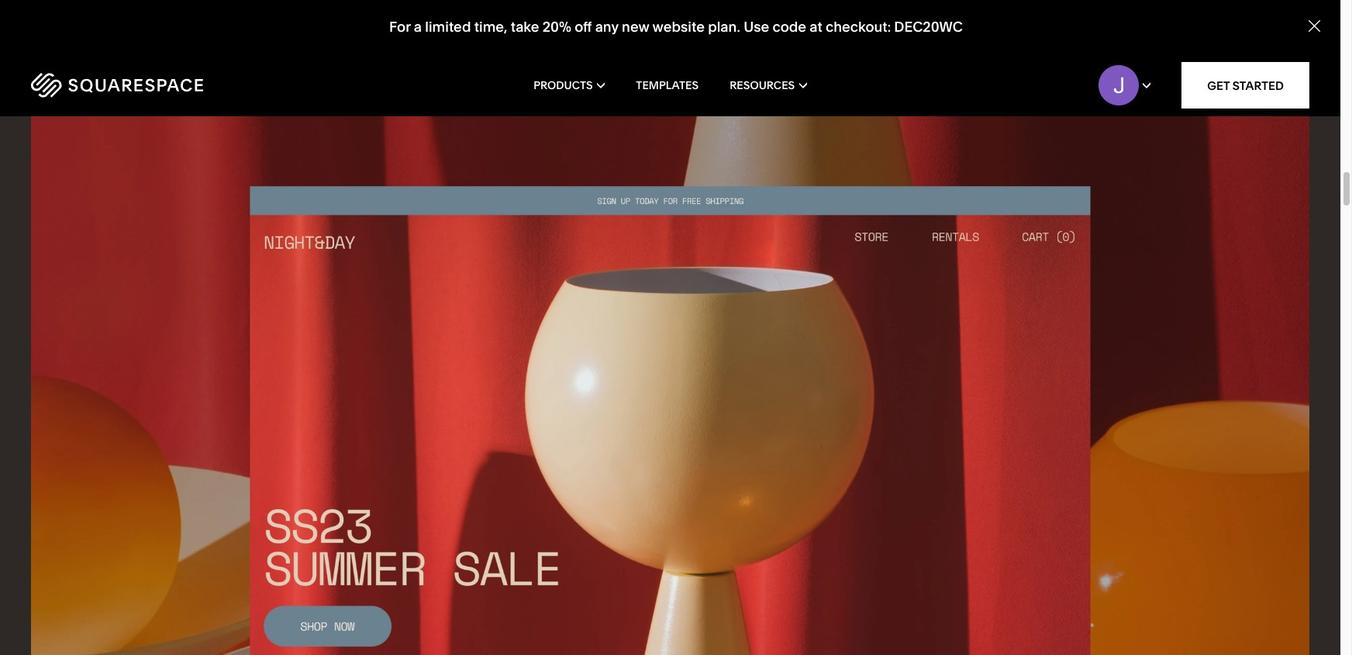 Task type: describe. For each thing, give the bounding box(es) containing it.
started
[[1233, 78, 1284, 93]]

off
[[575, 18, 592, 36]]

any
[[595, 18, 619, 36]]

at
[[810, 18, 822, 36]]

products button
[[534, 54, 605, 116]]

for a limited time, take 20% off any new website plan. use code at checkout: dec20wc
[[389, 18, 963, 36]]

time,
[[474, 18, 507, 36]]

get
[[1207, 78, 1230, 93]]

dec20wc
[[894, 18, 963, 36]]

a
[[414, 18, 422, 36]]

plan.
[[708, 18, 740, 36]]

squarespace logo image
[[31, 73, 203, 98]]

get started
[[1207, 78, 1284, 93]]

resources
[[730, 78, 795, 92]]



Task type: locate. For each thing, give the bounding box(es) containing it.
website
[[652, 18, 705, 36]]

for
[[389, 18, 411, 36]]

templates
[[636, 78, 699, 92]]

products
[[534, 78, 593, 92]]

take
[[511, 18, 539, 36]]

resources button
[[730, 54, 807, 116]]

new
[[622, 18, 649, 36]]

squarespace logo link
[[31, 73, 287, 98]]

checkout:
[[826, 18, 891, 36]]

code
[[772, 18, 806, 36]]

an ecommerce website showcasing a beige lighting fixture sculpture with a red curtain-like background, featuring a 'shop now' button and sale highlights. image
[[0, 30, 1340, 655]]

20%
[[542, 18, 571, 36]]

templates link
[[636, 54, 699, 116]]

limited
[[425, 18, 471, 36]]

use
[[744, 18, 769, 36]]

get started link
[[1182, 62, 1309, 109]]



Task type: vqa. For each thing, say whether or not it's contained in the screenshot.
Resources button
yes



